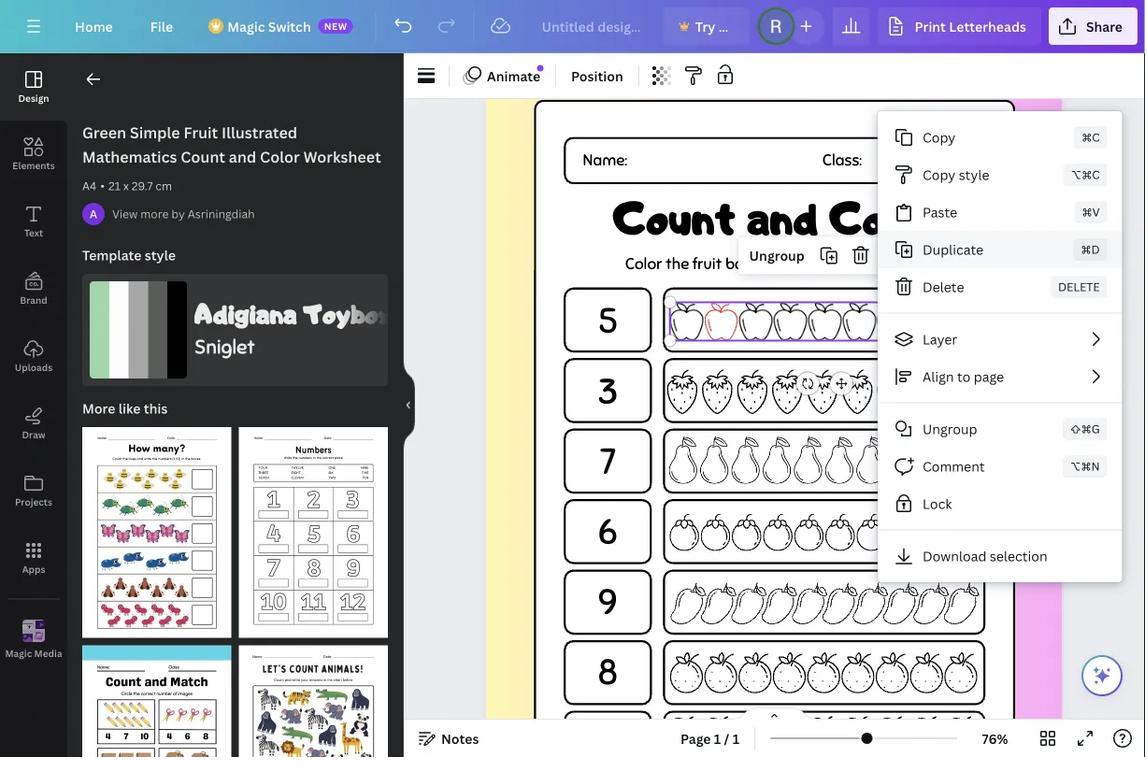 Task type: vqa. For each thing, say whether or not it's contained in the screenshot.
leftmost the
yes



Task type: locate. For each thing, give the bounding box(es) containing it.
file button
[[135, 7, 188, 45]]

1 horizontal spatial count
[[613, 189, 736, 246]]

asriningdiah image
[[82, 203, 105, 225]]

projects
[[15, 496, 52, 508]]

1 vertical spatial 6
[[273, 620, 280, 633]]

brand
[[20, 294, 47, 306]]

try canva pro button
[[664, 7, 783, 45]]

this
[[144, 400, 168, 418]]

template style
[[82, 246, 176, 264]]

0 vertical spatial copy
[[923, 129, 956, 146]]

magic inside button
[[5, 647, 32, 660]]

text button
[[0, 188, 67, 255]]

color up numbers
[[829, 189, 937, 246]]

pro
[[762, 17, 783, 35]]

count up fruit
[[613, 189, 736, 246]]

blue simple school illustration counting images mathematics worksheet group
[[82, 634, 231, 757]]

2 vertical spatial color
[[625, 254, 662, 274]]

copy up paste
[[923, 166, 956, 184]]

view more by asriningdiah button
[[112, 205, 255, 224]]

adigiana
[[195, 297, 297, 331]]

0 horizontal spatial and
[[229, 147, 256, 167]]

blue simple school illustration counting images mathematics worksheet image
[[82, 646, 231, 757]]

illustrated
[[222, 123, 297, 143]]

color left fruit
[[625, 254, 662, 274]]

count and color
[[613, 189, 937, 246]]

1 horizontal spatial ungroup
[[923, 420, 978, 438]]

side panel tab list
[[0, 53, 67, 674]]

0 vertical spatial ungroup
[[750, 247, 805, 265]]

1 copy from the top
[[923, 129, 956, 146]]

adigiana toybox sniglet
[[195, 297, 391, 360]]

1
[[248, 620, 254, 633], [714, 730, 721, 748], [733, 730, 740, 748]]

and
[[229, 147, 256, 167], [747, 189, 818, 246]]

0 horizontal spatial style
[[145, 246, 176, 264]]

1 vertical spatial count
[[613, 189, 736, 246]]

download selection
[[923, 548, 1048, 565]]

0 vertical spatial 6
[[598, 510, 618, 555]]

1 horizontal spatial 6
[[598, 510, 618, 555]]

magic for magic media
[[5, 647, 32, 660]]

green simple fruit illustrated mathematics count and color worksheet
[[82, 123, 381, 167]]

copy
[[923, 129, 956, 146], [923, 166, 956, 184]]

and up 'on' at the top of the page
[[747, 189, 818, 246]]

worksheet
[[304, 147, 381, 167]]

white colorful how many bugs worksheet image
[[82, 427, 231, 638]]

7
[[600, 440, 616, 484]]

the left fruit
[[666, 254, 689, 274]]

style
[[959, 166, 990, 184], [145, 246, 176, 264]]

elements button
[[0, 121, 67, 188]]

view
[[112, 206, 138, 222]]

template
[[82, 246, 142, 264]]

1 left / at the right bottom of the page
[[714, 730, 721, 748]]

home
[[75, 17, 113, 35]]

toybox
[[303, 297, 391, 331]]

magic media
[[5, 647, 62, 660]]

1 horizontal spatial color
[[625, 254, 662, 274]]

switch
[[268, 17, 311, 35]]

menu containing copy
[[878, 111, 1123, 583]]

6 right the of
[[273, 620, 280, 633]]

the right 'on' at the top of the page
[[793, 254, 817, 274]]

color down the illustrated
[[260, 147, 300, 167]]

1 vertical spatial magic
[[5, 647, 32, 660]]

0 vertical spatial color
[[260, 147, 300, 167]]

76%
[[982, 730, 1009, 748]]

0 vertical spatial and
[[229, 147, 256, 167]]

⌥⌘n
[[1071, 459, 1100, 474]]

1 horizontal spatial 1
[[714, 730, 721, 748]]

0 horizontal spatial ungroup
[[750, 247, 805, 265]]

0 horizontal spatial magic
[[5, 647, 32, 660]]

⇧⌘g
[[1071, 421, 1100, 437]]

count
[[181, 147, 225, 167], [613, 189, 736, 246]]

1 horizontal spatial style
[[959, 166, 990, 184]]

elements
[[12, 159, 55, 172]]

magic left media
[[5, 647, 32, 660]]

paste
[[923, 203, 958, 221]]

position button
[[564, 61, 631, 91]]

1 right / at the right bottom of the page
[[733, 730, 740, 748]]

style for copy style
[[959, 166, 990, 184]]

color
[[260, 147, 300, 167], [829, 189, 937, 246], [625, 254, 662, 274]]

print letterheads button
[[878, 7, 1042, 45]]

1 vertical spatial and
[[747, 189, 818, 246]]

0 horizontal spatial count
[[181, 147, 225, 167]]

magic
[[227, 17, 265, 35], [5, 647, 32, 660]]

count inside green simple fruit illustrated mathematics count and color worksheet
[[181, 147, 225, 167]]

1 horizontal spatial the
[[793, 254, 817, 274]]

21 x 29.7 cm
[[108, 178, 172, 194]]

2 horizontal spatial color
[[829, 189, 937, 246]]

style down more
[[145, 246, 176, 264]]

menu
[[878, 111, 1123, 583]]

class:
[[823, 151, 862, 171]]

5
[[598, 299, 618, 344]]

2 copy from the top
[[923, 166, 956, 184]]

delete
[[1059, 279, 1100, 295]]

2 the from the left
[[793, 254, 817, 274]]

0 horizontal spatial the
[[666, 254, 689, 274]]

copy for copy
[[923, 129, 956, 146]]

and inside green simple fruit illustrated mathematics count and color worksheet
[[229, 147, 256, 167]]

page
[[974, 368, 1005, 386]]

1 vertical spatial color
[[829, 189, 937, 246]]

0 vertical spatial style
[[959, 166, 990, 184]]

ungroup down count and color
[[750, 247, 805, 265]]

ungroup
[[750, 247, 805, 265], [923, 420, 978, 438]]

6 up 9
[[598, 510, 618, 555]]

1 vertical spatial copy
[[923, 166, 956, 184]]

given
[[820, 254, 858, 274]]

style up duplicate
[[959, 166, 990, 184]]

lock button
[[878, 485, 1123, 523]]

style for template style
[[145, 246, 176, 264]]

try canva pro
[[696, 17, 783, 35]]

0 vertical spatial magic
[[227, 17, 265, 35]]

green
[[82, 123, 126, 143]]

⌘c
[[1082, 130, 1100, 145]]

magic left switch
[[227, 17, 265, 35]]

1 vertical spatial style
[[145, 246, 176, 264]]

1 left the of
[[248, 620, 254, 633]]

copy up copy style
[[923, 129, 956, 146]]

0 vertical spatial count
[[181, 147, 225, 167]]

0 horizontal spatial 6
[[273, 620, 280, 633]]

count down fruit
[[181, 147, 225, 167]]

1 horizontal spatial magic
[[227, 17, 265, 35]]

letterheads
[[949, 17, 1027, 35]]

white colorful let's count animals worksheet image
[[239, 646, 388, 757]]

media
[[34, 647, 62, 660]]

and down the illustrated
[[229, 147, 256, 167]]

x
[[123, 178, 129, 194]]

ungroup up comment
[[923, 420, 978, 438]]

magic inside main 'menu bar'
[[227, 17, 265, 35]]

delete
[[923, 278, 965, 296]]

6
[[598, 510, 618, 555], [273, 620, 280, 633]]

layer
[[923, 331, 958, 348]]

0 horizontal spatial color
[[260, 147, 300, 167]]

white colorful how many bugs worksheet group
[[82, 416, 231, 638]]

1 vertical spatial ungroup
[[923, 420, 978, 438]]

0 horizontal spatial 1
[[248, 620, 254, 633]]



Task type: describe. For each thing, give the bounding box(es) containing it.
comment
[[923, 458, 985, 476]]

asriningdiah element
[[82, 203, 105, 225]]

draw
[[22, 428, 45, 441]]

try
[[696, 17, 716, 35]]

lock
[[923, 495, 952, 513]]

3
[[598, 370, 618, 414]]

share
[[1087, 17, 1123, 35]]

2 horizontal spatial 1
[[733, 730, 740, 748]]

show pages image
[[730, 707, 820, 722]]

fruit
[[693, 254, 722, 274]]

color the fruit based on the given numbers
[[625, 254, 924, 274]]

print letterheads
[[915, 17, 1027, 35]]

on
[[772, 254, 790, 274]]

a4
[[82, 178, 97, 194]]

more
[[82, 400, 115, 418]]

view more by asriningdiah
[[112, 206, 255, 222]]

canva
[[719, 17, 758, 35]]

uploads button
[[0, 323, 67, 390]]

page
[[681, 730, 711, 748]]

apps button
[[0, 525, 67, 592]]

apps
[[22, 563, 45, 576]]

⌘d
[[1082, 242, 1100, 257]]

1 inside monochromatic numbers vocabulary worksheet group
[[248, 620, 254, 633]]

design button
[[0, 53, 67, 121]]

magic media button
[[0, 607, 67, 674]]

align to page
[[923, 368, 1005, 386]]

file
[[150, 17, 173, 35]]

download
[[923, 548, 987, 565]]

selection
[[990, 548, 1048, 565]]

animate button
[[457, 61, 548, 91]]

align to page button
[[878, 358, 1123, 396]]

8
[[598, 651, 618, 695]]

position
[[571, 67, 624, 85]]

text
[[24, 226, 43, 239]]

canva assistant image
[[1091, 665, 1114, 687]]

ungroup button
[[742, 241, 812, 271]]

asriningdiah
[[188, 206, 255, 222]]

monochromatic numbers vocabulary worksheet group
[[239, 416, 388, 638]]

29.7
[[132, 178, 153, 194]]

layer button
[[878, 321, 1123, 358]]

brand button
[[0, 255, 67, 323]]

9
[[598, 581, 618, 625]]

download selection button
[[878, 538, 1123, 575]]

⌘v
[[1083, 204, 1100, 220]]

21
[[108, 178, 121, 194]]

print
[[915, 17, 946, 35]]

hide image
[[403, 361, 415, 450]]

cm
[[156, 178, 172, 194]]

share button
[[1049, 7, 1138, 45]]

by
[[171, 206, 185, 222]]

copy for copy style
[[923, 166, 956, 184]]

projects button
[[0, 457, 67, 525]]

page 1 / 1
[[681, 730, 740, 748]]

draw button
[[0, 390, 67, 457]]

simple
[[130, 123, 180, 143]]

duplicate
[[923, 241, 984, 259]]

based
[[725, 254, 769, 274]]

numbers
[[861, 254, 924, 274]]

1 the from the left
[[666, 254, 689, 274]]

white colorful let's count animals worksheet group
[[239, 634, 388, 757]]

to
[[958, 368, 971, 386]]

Design title text field
[[527, 7, 656, 45]]

design
[[18, 92, 49, 104]]

6 inside monochromatic numbers vocabulary worksheet group
[[273, 620, 280, 633]]

of
[[257, 620, 270, 633]]

home link
[[60, 7, 128, 45]]

/
[[724, 730, 730, 748]]

copy style
[[923, 166, 990, 184]]

new image
[[537, 65, 544, 71]]

mathematics
[[82, 147, 177, 167]]

ungroup inside button
[[750, 247, 805, 265]]

notes
[[441, 730, 479, 748]]

fruit
[[184, 123, 218, 143]]

magic switch
[[227, 17, 311, 35]]

1 of 6
[[248, 620, 280, 633]]

main menu bar
[[0, 0, 1146, 53]]

sniglet
[[195, 335, 255, 360]]

⌥⌘c
[[1071, 167, 1100, 182]]

notes button
[[411, 724, 487, 754]]

color inside green simple fruit illustrated mathematics count and color worksheet
[[260, 147, 300, 167]]

more like this
[[82, 400, 168, 418]]

like
[[119, 400, 141, 418]]

1 horizontal spatial and
[[747, 189, 818, 246]]

new
[[324, 20, 348, 32]]

magic for magic switch
[[227, 17, 265, 35]]



